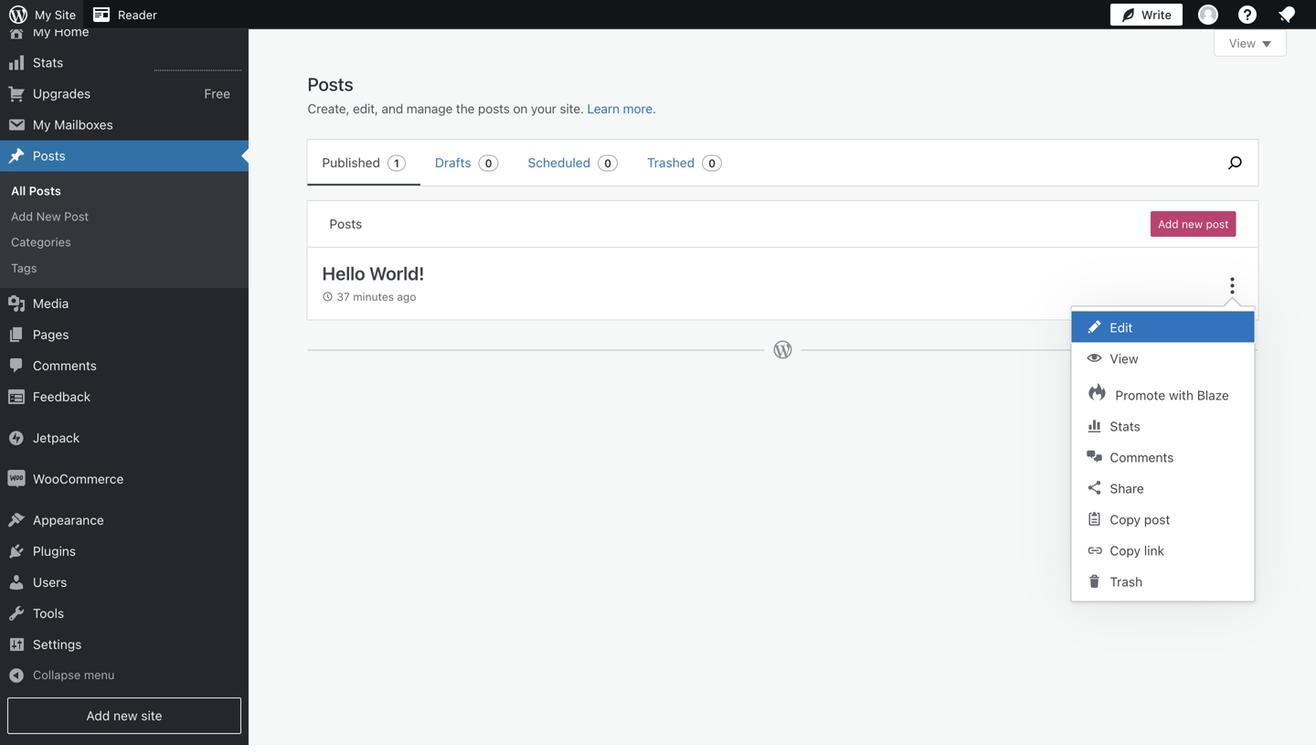 Task type: describe. For each thing, give the bounding box(es) containing it.
reader
[[118, 8, 157, 21]]

copy for copy post
[[1110, 512, 1141, 527]]

add for add new post
[[11, 209, 33, 223]]

add new post
[[1159, 218, 1229, 230]]

copy link button
[[1072, 534, 1255, 565]]

home
[[54, 24, 89, 39]]

hello world!
[[322, 262, 425, 284]]

and
[[382, 101, 403, 116]]

edit link
[[1072, 311, 1255, 342]]

add new post link
[[1151, 211, 1237, 237]]

0 vertical spatial comments link
[[0, 350, 249, 381]]

post inside tooltip
[[1145, 512, 1171, 527]]

posts up all posts
[[33, 148, 66, 163]]

plugins link
[[0, 536, 249, 567]]

ago
[[397, 290, 416, 303]]

add new site link
[[7, 698, 241, 734]]

view link
[[1072, 342, 1255, 373]]

my profile image
[[1199, 5, 1219, 25]]

copy for copy link
[[1110, 543, 1141, 558]]

write link
[[1111, 0, 1183, 29]]

mailboxes
[[54, 117, 113, 132]]

trashed
[[647, 155, 695, 170]]

categories link
[[0, 229, 249, 255]]

jetpack
[[33, 430, 80, 445]]

my mailboxes
[[33, 117, 113, 132]]

edit,
[[353, 101, 378, 116]]

posts
[[478, 101, 510, 116]]

collapse menu
[[33, 668, 115, 682]]

pages link
[[0, 319, 249, 350]]

share
[[1110, 481, 1144, 496]]

share button
[[1072, 472, 1255, 503]]

the
[[456, 101, 475, 116]]

appearance
[[33, 513, 104, 528]]

1 horizontal spatial stats link
[[1072, 410, 1255, 441]]

jetpack link
[[0, 423, 249, 454]]

my site
[[35, 8, 76, 21]]

1 horizontal spatial post
[[1206, 218, 1229, 230]]

free
[[204, 86, 230, 101]]

link
[[1145, 543, 1165, 558]]

my home
[[33, 24, 89, 39]]

0 horizontal spatial stats link
[[0, 47, 249, 78]]

minutes
[[353, 290, 394, 303]]

all posts link
[[0, 178, 249, 203]]

site
[[55, 8, 76, 21]]

upgrades
[[33, 86, 91, 101]]

posts link
[[0, 140, 249, 171]]

new
[[36, 209, 61, 223]]

settings
[[33, 637, 82, 652]]

0 horizontal spatial view
[[1110, 351, 1139, 366]]

37
[[337, 290, 350, 303]]

categories
[[11, 235, 71, 249]]

hello
[[322, 262, 365, 284]]

plugins
[[33, 544, 76, 559]]

promote with blaze button
[[1072, 373, 1255, 410]]

closed image
[[1263, 41, 1272, 48]]

appearance link
[[0, 505, 249, 536]]

0 for trashed
[[709, 157, 716, 170]]

my site link
[[0, 0, 83, 29]]

view inside button
[[1230, 36, 1256, 50]]

1
[[394, 157, 399, 170]]

tools
[[33, 606, 64, 621]]

copy post
[[1110, 512, 1171, 527]]

new for post
[[1182, 218, 1203, 230]]

promote with blaze
[[1116, 387, 1230, 403]]

woocommerce
[[33, 471, 124, 487]]

reader link
[[83, 0, 164, 29]]

site.
[[560, 101, 584, 116]]

edit
[[1110, 320, 1133, 335]]

collapse menu link
[[0, 660, 249, 690]]

0 horizontal spatial comments
[[33, 358, 97, 373]]

tags link
[[0, 255, 249, 281]]

comments link inside tooltip
[[1072, 441, 1255, 472]]

all
[[11, 184, 26, 197]]

post
[[64, 209, 89, 223]]

add new post link
[[0, 203, 249, 229]]

promote
[[1116, 387, 1166, 403]]

users link
[[0, 567, 249, 598]]



Task type: locate. For each thing, give the bounding box(es) containing it.
new for site
[[113, 708, 138, 723]]

img image inside woocommerce link
[[7, 470, 26, 488]]

copy down share
[[1110, 512, 1141, 527]]

tags
[[11, 261, 37, 275]]

my down my site at left
[[33, 24, 51, 39]]

2 copy from the top
[[1110, 543, 1141, 558]]

posts
[[308, 73, 353, 95], [33, 148, 66, 163], [29, 184, 61, 197], [330, 216, 362, 231]]

0 vertical spatial stats link
[[0, 47, 249, 78]]

1 copy from the top
[[1110, 512, 1141, 527]]

0 vertical spatial post
[[1206, 218, 1229, 230]]

post
[[1206, 218, 1229, 230], [1145, 512, 1171, 527]]

img image for jetpack
[[7, 429, 26, 447]]

1 horizontal spatial 0
[[604, 157, 612, 170]]

view
[[1230, 36, 1256, 50], [1110, 351, 1139, 366]]

1 vertical spatial stats link
[[1072, 410, 1255, 441]]

comments link up share
[[1072, 441, 1255, 472]]

my down upgrades
[[33, 117, 51, 132]]

2 horizontal spatial 0
[[709, 157, 716, 170]]

add
[[11, 209, 33, 223], [1159, 218, 1179, 230], [86, 708, 110, 723]]

2 horizontal spatial add
[[1159, 218, 1179, 230]]

add for add new site
[[86, 708, 110, 723]]

1 horizontal spatial view
[[1230, 36, 1256, 50]]

your
[[531, 101, 557, 116]]

1 horizontal spatial add
[[86, 708, 110, 723]]

site
[[141, 708, 162, 723]]

1 horizontal spatial new
[[1182, 218, 1203, 230]]

posts up new
[[29, 184, 61, 197]]

37 minutes ago
[[337, 290, 416, 303]]

settings link
[[0, 629, 249, 660]]

add new site
[[86, 708, 162, 723]]

pages
[[33, 327, 69, 342]]

published
[[322, 155, 380, 170]]

1 vertical spatial comments
[[1110, 450, 1174, 465]]

copy link
[[1110, 543, 1165, 558]]

comments inside tooltip
[[1110, 450, 1174, 465]]

hello world! link
[[322, 262, 1198, 286]]

write
[[1142, 8, 1172, 21]]

0 vertical spatial new
[[1182, 218, 1203, 230]]

tools link
[[0, 598, 249, 629]]

0 horizontal spatial comments link
[[0, 350, 249, 381]]

0 horizontal spatial post
[[1145, 512, 1171, 527]]

2 vertical spatial my
[[33, 117, 51, 132]]

comments up feedback
[[33, 358, 97, 373]]

learn more link
[[587, 101, 653, 116]]

1 vertical spatial view
[[1110, 351, 1139, 366]]

0 right trashed
[[709, 157, 716, 170]]

learn more
[[587, 101, 653, 116]]

stats link
[[0, 47, 249, 78], [1072, 410, 1255, 441]]

copy post link
[[1072, 503, 1255, 534]]

main content containing posts
[[307, 29, 1287, 378]]

add for add new post
[[1159, 218, 1179, 230]]

media link
[[0, 288, 249, 319]]

menu
[[308, 140, 1204, 186], [1072, 307, 1255, 601]]

manage
[[407, 101, 453, 116]]

trash button
[[1072, 565, 1255, 596]]

copy
[[1110, 512, 1141, 527], [1110, 543, 1141, 558]]

scheduled
[[528, 155, 591, 170]]

0 vertical spatial menu
[[308, 140, 1204, 186]]

copy left link
[[1110, 543, 1141, 558]]

img image left 'jetpack'
[[7, 429, 26, 447]]

tooltip
[[1062, 296, 1256, 602]]

img image left woocommerce
[[7, 470, 26, 488]]

img image for woocommerce
[[7, 470, 26, 488]]

1 vertical spatial copy
[[1110, 543, 1141, 558]]

post up copy link button
[[1145, 512, 1171, 527]]

trash
[[1110, 574, 1143, 589]]

my home link
[[0, 16, 249, 47]]

menu inside tooltip
[[1072, 307, 1255, 601]]

0 vertical spatial copy
[[1110, 512, 1141, 527]]

media
[[33, 296, 69, 311]]

37 minutes ago link
[[322, 288, 426, 305]]

my for my site
[[35, 8, 51, 21]]

posts create, edit, and manage the posts on your site. learn more .
[[308, 73, 656, 116]]

1 vertical spatial stats
[[1110, 419, 1141, 434]]

1 horizontal spatial comments
[[1110, 450, 1174, 465]]

2 img image from the top
[[7, 470, 26, 488]]

new
[[1182, 218, 1203, 230], [113, 708, 138, 723]]

world!
[[370, 262, 425, 284]]

posts up hello
[[330, 216, 362, 231]]

toggle menu image
[[1222, 275, 1244, 296]]

0 vertical spatial comments
[[33, 358, 97, 373]]

1 vertical spatial post
[[1145, 512, 1171, 527]]

help image
[[1237, 4, 1259, 26]]

1 img image from the top
[[7, 429, 26, 447]]

menu containing edit
[[1072, 307, 1255, 601]]

3 0 from the left
[[709, 157, 716, 170]]

stats link down promote with blaze
[[1072, 410, 1255, 441]]

0 vertical spatial view
[[1230, 36, 1256, 50]]

woocommerce link
[[0, 464, 249, 495]]

view left closed image
[[1230, 36, 1256, 50]]

my left site
[[35, 8, 51, 21]]

on
[[513, 101, 528, 116]]

img image
[[7, 429, 26, 447], [7, 470, 26, 488]]

posts inside posts create, edit, and manage the posts on your site. learn more .
[[308, 73, 353, 95]]

my for my home
[[33, 24, 51, 39]]

0 right scheduled
[[604, 157, 612, 170]]

comments up share
[[1110, 450, 1174, 465]]

1 horizontal spatial stats
[[1110, 419, 1141, 434]]

tooltip containing edit
[[1062, 296, 1256, 602]]

comments link
[[0, 350, 249, 381], [1072, 441, 1255, 472]]

stats
[[33, 55, 63, 70], [1110, 419, 1141, 434]]

none search field inside main content
[[1213, 140, 1259, 186]]

add new post
[[11, 209, 89, 223]]

open search image
[[1213, 152, 1259, 174]]

stats down my home
[[33, 55, 63, 70]]

highest hourly views 0 image
[[155, 59, 241, 71]]

0 horizontal spatial add
[[11, 209, 33, 223]]

main content
[[307, 29, 1287, 378]]

None search field
[[1213, 140, 1259, 186]]

post up toggle menu icon
[[1206, 218, 1229, 230]]

1 vertical spatial img image
[[7, 470, 26, 488]]

stats inside menu
[[1110, 419, 1141, 434]]

feedback
[[33, 389, 91, 404]]

manage your notifications image
[[1276, 4, 1298, 26]]

0 vertical spatial my
[[35, 8, 51, 21]]

0 horizontal spatial stats
[[33, 55, 63, 70]]

.
[[653, 101, 656, 116]]

0 horizontal spatial 0
[[485, 157, 492, 170]]

stats down promote
[[1110, 419, 1141, 434]]

copy inside button
[[1110, 543, 1141, 558]]

posts up create,
[[308, 73, 353, 95]]

my for my mailboxes
[[33, 117, 51, 132]]

1 vertical spatial new
[[113, 708, 138, 723]]

1 horizontal spatial comments link
[[1072, 441, 1255, 472]]

1 0 from the left
[[485, 157, 492, 170]]

1 vertical spatial menu
[[1072, 307, 1255, 601]]

view down edit
[[1110, 351, 1139, 366]]

0 for scheduled
[[604, 157, 612, 170]]

blaze
[[1198, 387, 1230, 403]]

feedback link
[[0, 381, 249, 412]]

comments link down 'media' link
[[0, 350, 249, 381]]

my mailboxes link
[[0, 109, 249, 140]]

comments
[[33, 358, 97, 373], [1110, 450, 1174, 465]]

2 0 from the left
[[604, 157, 612, 170]]

all posts
[[11, 184, 61, 197]]

menu
[[84, 668, 115, 682]]

0 vertical spatial img image
[[7, 429, 26, 447]]

create,
[[308, 101, 350, 116]]

1 vertical spatial my
[[33, 24, 51, 39]]

0 for drafts
[[485, 157, 492, 170]]

view button
[[1214, 29, 1287, 57]]

0 right the drafts
[[485, 157, 492, 170]]

0 vertical spatial stats
[[33, 55, 63, 70]]

with
[[1169, 387, 1194, 403]]

drafts
[[435, 155, 471, 170]]

0 horizontal spatial new
[[113, 708, 138, 723]]

menu containing published
[[308, 140, 1204, 186]]

collapse
[[33, 668, 81, 682]]

my
[[35, 8, 51, 21], [33, 24, 51, 39], [33, 117, 51, 132]]

1 vertical spatial comments link
[[1072, 441, 1255, 472]]

img image inside jetpack link
[[7, 429, 26, 447]]

stats link down reader link
[[0, 47, 249, 78]]

users
[[33, 575, 67, 590]]



Task type: vqa. For each thing, say whether or not it's contained in the screenshot.
person "image"
no



